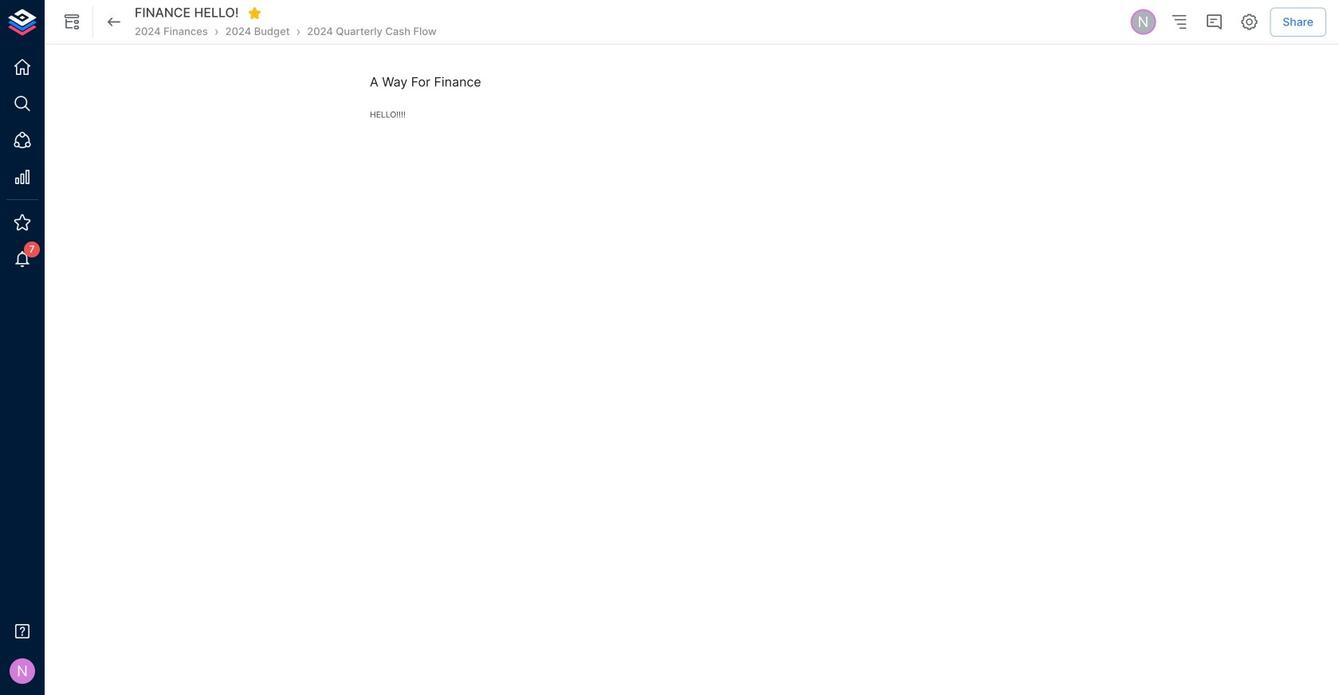 Task type: describe. For each thing, give the bounding box(es) containing it.
go back image
[[104, 12, 124, 31]]

comments image
[[1205, 12, 1224, 31]]

remove favorite image
[[248, 6, 262, 20]]

show wiki image
[[62, 12, 81, 31]]



Task type: locate. For each thing, give the bounding box(es) containing it.
table of contents image
[[1170, 12, 1189, 31]]

settings image
[[1240, 12, 1259, 31]]



Task type: vqa. For each thing, say whether or not it's contained in the screenshot.
'Go Back' icon
yes



